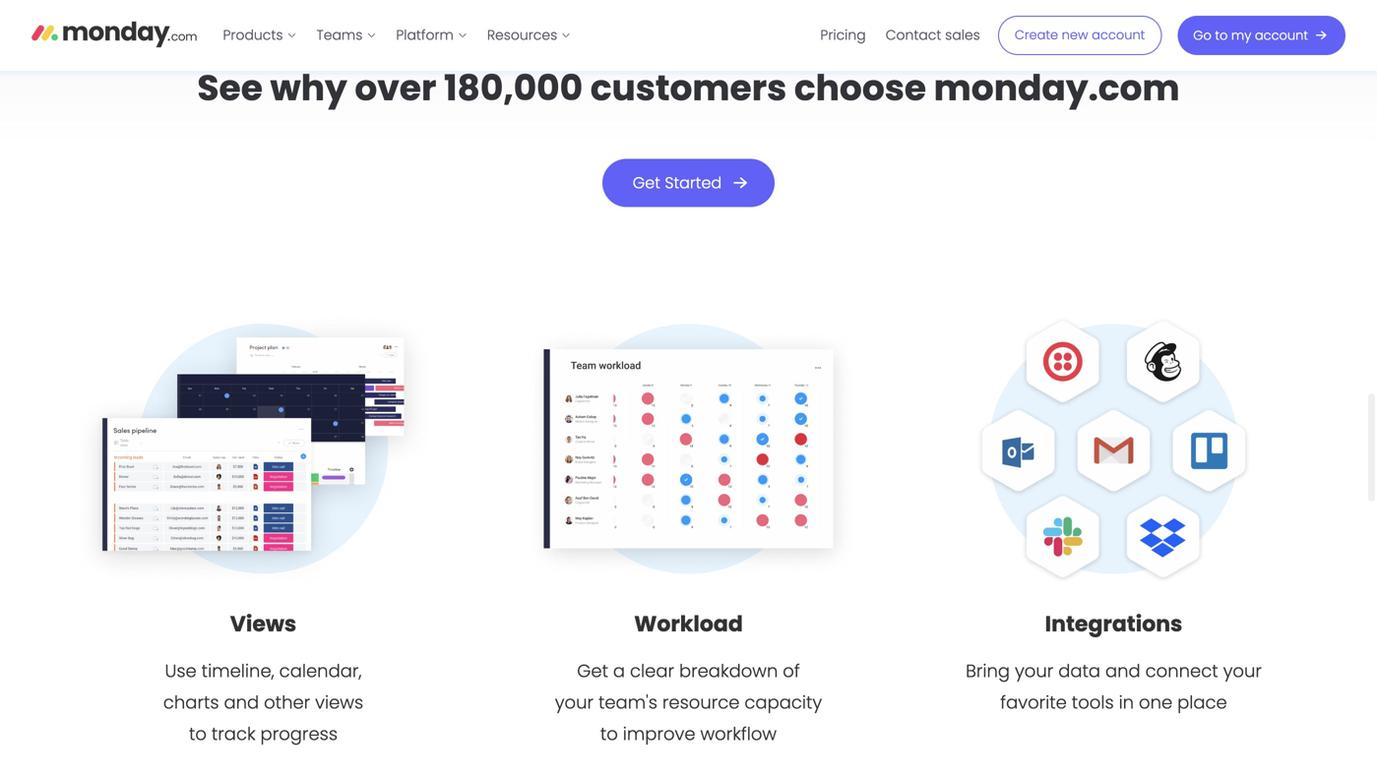 Task type: describe. For each thing, give the bounding box(es) containing it.
create
[[1015, 26, 1058, 44]]

integrations image
[[917, 253, 1311, 646]]

list containing pricing
[[810, 0, 990, 71]]

get for a
[[577, 659, 608, 684]]

180,000
[[444, 63, 583, 113]]

to inside use timeline, calendar, charts and other views to track progress
[[189, 722, 207, 747]]

of
[[783, 659, 800, 684]]

get a clear breakdown of your team's resource capacity to improve workflow
[[555, 659, 822, 747]]

get started button
[[602, 159, 775, 207]]

contact sales button
[[876, 20, 990, 51]]

create new account
[[1015, 26, 1145, 44]]

integrations
[[1045, 609, 1182, 639]]

team's
[[598, 691, 657, 716]]

views
[[230, 609, 296, 639]]

bring your data and connect your favorite tools in one place
[[966, 659, 1262, 716]]

account inside go to my account "button"
[[1255, 27, 1308, 44]]

why
[[270, 63, 347, 113]]

started
[[665, 172, 722, 194]]

teams
[[316, 26, 363, 45]]

resources
[[487, 26, 557, 45]]

workload
[[634, 609, 743, 639]]

pricing link
[[810, 20, 876, 51]]

your for bring your data and connect your favorite tools in one place
[[1223, 659, 1262, 684]]

customers
[[590, 63, 787, 113]]

resource
[[662, 691, 740, 716]]

products
[[223, 26, 283, 45]]

teams link
[[307, 20, 386, 51]]

use timeline, calendar, charts and other views to track progress
[[163, 659, 363, 747]]

1 horizontal spatial your
[[1015, 659, 1053, 684]]

capacity
[[745, 691, 822, 716]]

one
[[1139, 691, 1172, 716]]

views
[[315, 691, 363, 716]]

data
[[1058, 659, 1101, 684]]

workflow
[[700, 722, 777, 747]]

boards66 image
[[66, 253, 460, 646]]

favorite
[[1000, 691, 1067, 716]]

resources link
[[477, 20, 581, 51]]

and inside "bring your data and connect your favorite tools in one place"
[[1105, 659, 1140, 684]]

your for get a clear breakdown of your team's resource capacity to improve workflow
[[555, 691, 594, 716]]

create new account button
[[998, 16, 1162, 55]]

get for started
[[633, 172, 660, 194]]

monday.com logo image
[[31, 13, 197, 54]]

to inside "button"
[[1215, 27, 1228, 44]]

go to my account
[[1193, 27, 1308, 44]]

charts
[[163, 691, 219, 716]]

new
[[1062, 26, 1088, 44]]

track
[[211, 722, 256, 747]]



Task type: locate. For each thing, give the bounding box(es) containing it.
0 horizontal spatial account
[[1092, 26, 1145, 44]]

to right go
[[1215, 27, 1228, 44]]

account
[[1092, 26, 1145, 44], [1255, 27, 1308, 44]]

contact
[[886, 26, 941, 45]]

platform link
[[386, 20, 477, 51]]

and
[[1105, 659, 1140, 684], [224, 691, 259, 716]]

1 vertical spatial and
[[224, 691, 259, 716]]

place
[[1177, 691, 1227, 716]]

go to my account button
[[1178, 16, 1346, 55]]

products link
[[213, 20, 307, 51]]

1 horizontal spatial account
[[1255, 27, 1308, 44]]

2 list from the left
[[810, 0, 990, 71]]

1 horizontal spatial to
[[600, 722, 618, 747]]

0 horizontal spatial and
[[224, 691, 259, 716]]

get inside button
[[633, 172, 660, 194]]

to
[[1215, 27, 1228, 44], [189, 722, 207, 747], [600, 722, 618, 747]]

bring
[[966, 659, 1010, 684]]

in
[[1119, 691, 1134, 716]]

pricing
[[820, 26, 866, 45]]

sales
[[945, 26, 980, 45]]

and up the in
[[1105, 659, 1140, 684]]

0 horizontal spatial your
[[555, 691, 594, 716]]

your up favorite
[[1015, 659, 1053, 684]]

see why over 180,000 customers choose monday.com
[[197, 63, 1180, 113]]

other
[[264, 691, 310, 716]]

1 list from the left
[[213, 0, 581, 71]]

platform
[[396, 26, 454, 45]]

over
[[355, 63, 436, 113]]

tools
[[1072, 691, 1114, 716]]

0 horizontal spatial list
[[213, 0, 581, 71]]

improve
[[623, 722, 695, 747]]

get started
[[633, 172, 722, 194]]

0 horizontal spatial get
[[577, 659, 608, 684]]

your
[[1015, 659, 1053, 684], [1223, 659, 1262, 684], [555, 691, 594, 716]]

account right new
[[1092, 26, 1145, 44]]

your inside get a clear breakdown of your team's resource capacity to improve workflow
[[555, 691, 594, 716]]

calendar,
[[279, 659, 362, 684]]

and inside use timeline, calendar, charts and other views to track progress
[[224, 691, 259, 716]]

monday.com
[[934, 63, 1180, 113]]

account inside create new account button
[[1092, 26, 1145, 44]]

workload3 image
[[492, 253, 885, 646]]

0 horizontal spatial to
[[189, 722, 207, 747]]

list
[[213, 0, 581, 71], [810, 0, 990, 71]]

see
[[197, 63, 263, 113]]

breakdown
[[679, 659, 778, 684]]

get left started
[[633, 172, 660, 194]]

1 horizontal spatial get
[[633, 172, 660, 194]]

to down team's
[[600, 722, 618, 747]]

account right my
[[1255, 27, 1308, 44]]

0 vertical spatial get
[[633, 172, 660, 194]]

1 vertical spatial get
[[577, 659, 608, 684]]

connect
[[1145, 659, 1218, 684]]

2 horizontal spatial your
[[1223, 659, 1262, 684]]

main element
[[213, 0, 1346, 71]]

to down charts
[[189, 722, 207, 747]]

your left team's
[[555, 691, 594, 716]]

0 vertical spatial and
[[1105, 659, 1140, 684]]

2 horizontal spatial to
[[1215, 27, 1228, 44]]

and down timeline,
[[224, 691, 259, 716]]

choose
[[794, 63, 926, 113]]

get inside get a clear breakdown of your team's resource capacity to improve workflow
[[577, 659, 608, 684]]

a
[[613, 659, 625, 684]]

get
[[633, 172, 660, 194], [577, 659, 608, 684]]

contact sales
[[886, 26, 980, 45]]

1 horizontal spatial and
[[1105, 659, 1140, 684]]

use
[[165, 659, 197, 684]]

to inside get a clear breakdown of your team's resource capacity to improve workflow
[[600, 722, 618, 747]]

progress
[[260, 722, 338, 747]]

go
[[1193, 27, 1211, 44]]

my
[[1231, 27, 1251, 44]]

your up place
[[1223, 659, 1262, 684]]

1 horizontal spatial list
[[810, 0, 990, 71]]

clear
[[630, 659, 674, 684]]

list containing products
[[213, 0, 581, 71]]

timeline,
[[201, 659, 274, 684]]

get left a
[[577, 659, 608, 684]]



Task type: vqa. For each thing, say whether or not it's contained in the screenshot.
managing within Channel Partner Manager - ROLA monday.com is growing and looking for a Channel Partner Manager for the LATAM region (Spanish Speaking Countries - ROLA). This role includes managing
no



